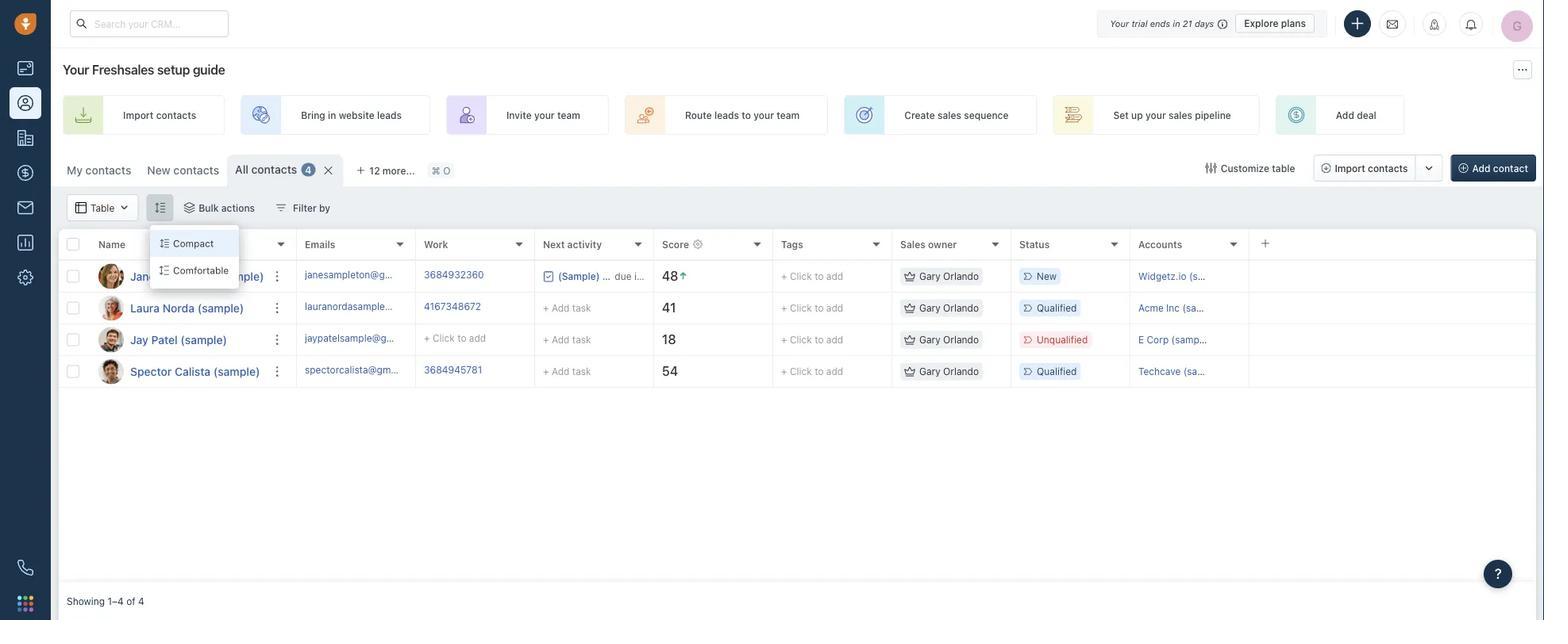 Task type: vqa. For each thing, say whether or not it's contained in the screenshot.
Your Freshsales setup guide
yes



Task type: describe. For each thing, give the bounding box(es) containing it.
3684932360 link
[[424, 268, 484, 285]]

more...
[[383, 165, 415, 176]]

website
[[339, 110, 375, 121]]

row group containing jane sampleton (sample)
[[59, 261, 297, 388]]

accounts
[[1139, 239, 1183, 250]]

route
[[685, 110, 712, 121]]

name
[[98, 239, 125, 250]]

gary for 18
[[919, 335, 941, 346]]

(sample) for jay patel (sample)
[[181, 333, 227, 347]]

filter
[[293, 202, 317, 214]]

j image
[[98, 328, 124, 353]]

to for jaypatelsample@gmail.com
[[815, 335, 824, 346]]

explore plans
[[1244, 18, 1306, 29]]

(sample) for e corp (sample)
[[1172, 335, 1211, 346]]

jay patel (sample)
[[130, 333, 227, 347]]

score
[[662, 239, 689, 250]]

your trial ends in 21 days
[[1110, 18, 1214, 29]]

2 your from the left
[[754, 110, 774, 121]]

jaypatelsample@gmail.com + click to add
[[305, 333, 486, 344]]

container_wx8msf4aqz5i3rn1 image inside bulk actions button
[[184, 202, 195, 214]]

2 leads from the left
[[715, 110, 739, 121]]

to for lauranordasample@gmail.com
[[815, 303, 824, 314]]

contact
[[1493, 163, 1529, 174]]

techcave (sample)
[[1139, 366, 1223, 378]]

create sales sequence link
[[844, 95, 1037, 135]]

acme inc (sample) link
[[1139, 303, 1222, 314]]

+ click to add for 41
[[781, 303, 843, 314]]

jaypatelsample@gmail.com link
[[305, 332, 427, 349]]

patel
[[151, 333, 178, 347]]

new for new contacts
[[147, 164, 171, 177]]

set up your sales pipeline link
[[1053, 95, 1260, 135]]

bulk actions button
[[173, 195, 265, 222]]

container_wx8msf4aqz5i3rn1 image inside table popup button
[[75, 202, 87, 214]]

cell for 54
[[1250, 357, 1536, 387]]

your for your freshsales setup guide
[[63, 62, 89, 77]]

jane sampleton (sample) link
[[130, 269, 264, 285]]

qualified for 41
[[1037, 303, 1077, 314]]

o
[[443, 165, 451, 176]]

invite your team
[[507, 110, 580, 121]]

task for 41
[[572, 303, 591, 314]]

set up your sales pipeline
[[1114, 110, 1231, 121]]

days
[[1195, 18, 1214, 29]]

1 vertical spatial 4
[[138, 596, 144, 607]]

add for 18
[[552, 335, 570, 346]]

+ add task for 41
[[543, 303, 591, 314]]

0 horizontal spatial in
[[328, 110, 336, 121]]

press space to select this row. row containing spector calista (sample)
[[59, 357, 297, 388]]

1 gary orlando from the top
[[919, 271, 979, 282]]

norda
[[163, 302, 195, 315]]

41
[[662, 301, 676, 316]]

(sample) down e corp (sample) link at the right bottom of the page
[[1184, 366, 1223, 378]]

create
[[905, 110, 935, 121]]

setup
[[157, 62, 190, 77]]

1 team from the left
[[557, 110, 580, 121]]

janesampleton@gmail.com
[[305, 269, 425, 281]]

1 gary from the top
[[919, 271, 941, 282]]

add deal link
[[1276, 95, 1405, 135]]

gary orlando for 54
[[919, 366, 979, 378]]

import contacts link
[[63, 95, 225, 135]]

jane
[[130, 270, 155, 283]]

your inside 'link'
[[1146, 110, 1166, 121]]

spectorcalista@gmail.com 3684945781
[[305, 365, 482, 376]]

1 cell from the top
[[1250, 261, 1536, 292]]

spector calista (sample)
[[130, 365, 260, 378]]

spectorcalista@gmail.com
[[305, 365, 423, 376]]

Search your CRM... text field
[[70, 10, 229, 37]]

laura norda (sample)
[[130, 302, 244, 315]]

janesampleton@gmail.com link
[[305, 268, 425, 285]]

all contacts link
[[235, 162, 297, 178]]

0 vertical spatial in
[[1173, 18, 1180, 29]]

sales
[[900, 239, 926, 250]]

4 inside all contacts 4
[[305, 164, 312, 175]]

next
[[543, 239, 565, 250]]

inc
[[1167, 303, 1180, 314]]

j image
[[98, 264, 124, 289]]

guide
[[193, 62, 225, 77]]

of
[[126, 596, 135, 607]]

emails
[[305, 239, 335, 250]]

import contacts group
[[1314, 155, 1443, 182]]

name row
[[59, 229, 297, 261]]

pipeline
[[1195, 110, 1231, 121]]

freshsales
[[92, 62, 154, 77]]

(sample) for jane sampleton (sample)
[[217, 270, 264, 283]]

jay patel (sample) link
[[130, 332, 227, 348]]

e
[[1139, 335, 1144, 346]]

container_wx8msf4aqz5i3rn1 image inside "filter by" button
[[276, 202, 287, 214]]

(sample) for laura norda (sample)
[[198, 302, 244, 315]]

set
[[1114, 110, 1129, 121]]

cell for 41
[[1250, 293, 1536, 324]]

route leads to your team
[[685, 110, 800, 121]]

add contact
[[1473, 163, 1529, 174]]

lauranordasample@gmail.com link
[[305, 300, 440, 317]]

table button
[[67, 195, 138, 222]]

contacts right my
[[85, 164, 131, 177]]

filter by
[[293, 202, 330, 214]]

new contacts
[[147, 164, 219, 177]]

jane sampleton (sample)
[[130, 270, 264, 283]]

freshworks switcher image
[[17, 597, 33, 612]]

phone element
[[10, 553, 41, 584]]

contacts right all
[[251, 163, 297, 176]]

calista
[[175, 365, 211, 378]]

import for import contacts "link"
[[123, 110, 154, 121]]

create sales sequence
[[905, 110, 1009, 121]]

laura norda (sample) link
[[130, 301, 244, 316]]

qualified for 54
[[1037, 366, 1077, 378]]

orlando for 54
[[943, 366, 979, 378]]

invite your team link
[[446, 95, 609, 135]]

(sample) up acme inc (sample)
[[1189, 271, 1229, 282]]

jaypatelsample@gmail.com
[[305, 333, 427, 344]]

21
[[1183, 18, 1192, 29]]

up
[[1132, 110, 1143, 121]]

name column header
[[91, 229, 297, 261]]

sampleton
[[158, 270, 215, 283]]

l image
[[98, 296, 124, 321]]

widgetz.io (sample)
[[1139, 271, 1229, 282]]

4167348672 link
[[424, 300, 481, 317]]

18
[[662, 332, 676, 347]]

(sample) for spector calista (sample)
[[213, 365, 260, 378]]

your for your trial ends in 21 days
[[1110, 18, 1129, 29]]

press space to select this row. row containing laura norda (sample)
[[59, 293, 297, 325]]

dialog containing compact
[[150, 226, 239, 289]]

techcave
[[1139, 366, 1181, 378]]

⌘
[[432, 165, 441, 176]]

row group containing 48
[[297, 261, 1536, 388]]



Task type: locate. For each thing, give the bounding box(es) containing it.
gary
[[919, 271, 941, 282], [919, 303, 941, 314], [919, 335, 941, 346], [919, 366, 941, 378]]

1 horizontal spatial sales
[[1169, 110, 1193, 121]]

3684945781 link
[[424, 364, 482, 380]]

0 horizontal spatial import
[[123, 110, 154, 121]]

add for 18
[[826, 335, 843, 346]]

+ add task for 54
[[543, 366, 591, 378]]

0 vertical spatial your
[[1110, 18, 1129, 29]]

12 more...
[[370, 165, 415, 176]]

0 vertical spatial 4
[[305, 164, 312, 175]]

your
[[534, 110, 555, 121], [754, 110, 774, 121], [1146, 110, 1166, 121]]

e corp (sample)
[[1139, 335, 1211, 346]]

0 horizontal spatial import contacts
[[123, 110, 196, 121]]

import down add deal
[[1335, 163, 1366, 174]]

0 horizontal spatial your
[[534, 110, 555, 121]]

acme inc (sample)
[[1139, 303, 1222, 314]]

0 vertical spatial import contacts
[[123, 110, 196, 121]]

0 vertical spatial import
[[123, 110, 154, 121]]

2 qualified from the top
[[1037, 366, 1077, 378]]

click for 54
[[790, 366, 812, 378]]

your
[[1110, 18, 1129, 29], [63, 62, 89, 77]]

showing
[[67, 596, 105, 607]]

explore
[[1244, 18, 1279, 29]]

press space to select this row. row containing 18
[[297, 325, 1536, 357]]

container_wx8msf4aqz5i3rn1 image
[[1206, 163, 1217, 174], [75, 202, 87, 214], [276, 202, 287, 214], [543, 271, 554, 282], [904, 335, 916, 346], [904, 366, 916, 378]]

leads
[[377, 110, 402, 121], [715, 110, 739, 121]]

(sample) right corp
[[1172, 335, 1211, 346]]

2 gary orlando from the top
[[919, 303, 979, 314]]

0 horizontal spatial sales
[[938, 110, 962, 121]]

48
[[662, 269, 678, 284]]

3 your from the left
[[1146, 110, 1166, 121]]

in left 21
[[1173, 18, 1180, 29]]

plans
[[1281, 18, 1306, 29]]

1 horizontal spatial your
[[1110, 18, 1129, 29]]

jay
[[130, 333, 148, 347]]

1 vertical spatial + add task
[[543, 335, 591, 346]]

cell for 18
[[1250, 325, 1536, 356]]

contacts up bulk
[[173, 164, 219, 177]]

next activity
[[543, 239, 602, 250]]

deal
[[1357, 110, 1377, 121]]

4 cell from the top
[[1250, 357, 1536, 387]]

new down the status
[[1037, 271, 1057, 282]]

grid
[[59, 228, 1536, 583]]

0 vertical spatial qualified
[[1037, 303, 1077, 314]]

sales left 'pipeline'
[[1169, 110, 1193, 121]]

status
[[1020, 239, 1050, 250]]

container_wx8msf4aqz5i3rn1 image
[[119, 202, 130, 214], [184, 202, 195, 214], [904, 271, 916, 282], [904, 303, 916, 314]]

container_wx8msf4aqz5i3rn1 image inside table popup button
[[119, 202, 130, 214]]

1 horizontal spatial team
[[777, 110, 800, 121]]

0 horizontal spatial leads
[[377, 110, 402, 121]]

+
[[781, 271, 787, 282], [781, 303, 787, 314], [543, 303, 549, 314], [424, 333, 430, 344], [781, 335, 787, 346], [543, 335, 549, 346], [781, 366, 787, 378], [543, 366, 549, 378]]

style_myh0__igzzd8unmi image
[[154, 202, 165, 214]]

2 vertical spatial + add task
[[543, 366, 591, 378]]

+ add task for 18
[[543, 335, 591, 346]]

3 cell from the top
[[1250, 325, 1536, 356]]

sequence
[[964, 110, 1009, 121]]

4167348672
[[424, 301, 481, 312]]

grid containing 48
[[59, 228, 1536, 583]]

1 horizontal spatial leads
[[715, 110, 739, 121]]

import contacts for import contacts button at the top of the page
[[1335, 163, 1408, 174]]

+ click to add for 18
[[781, 335, 843, 346]]

0 horizontal spatial 4
[[138, 596, 144, 607]]

team
[[557, 110, 580, 121], [777, 110, 800, 121]]

1 horizontal spatial in
[[1173, 18, 1180, 29]]

invite
[[507, 110, 532, 121]]

add for 41
[[826, 303, 843, 314]]

activity
[[567, 239, 602, 250]]

unqualified
[[1037, 335, 1088, 346]]

spectorcalista@gmail.com link
[[305, 364, 423, 380]]

comfortable
[[173, 265, 229, 276]]

s image
[[98, 359, 124, 385]]

(sample) inside jane sampleton (sample) link
[[217, 270, 264, 283]]

bulk actions
[[199, 202, 255, 214]]

gary for 54
[[919, 366, 941, 378]]

filter by button
[[265, 195, 341, 222]]

2 gary from the top
[[919, 303, 941, 314]]

⌘ o
[[432, 165, 451, 176]]

to for spectorcalista@gmail.com
[[815, 366, 824, 378]]

4 + click to add from the top
[[781, 366, 843, 378]]

import inside "link"
[[123, 110, 154, 121]]

1 your from the left
[[534, 110, 555, 121]]

press space to select this row. row containing 41
[[297, 293, 1536, 325]]

import contacts down the deal
[[1335, 163, 1408, 174]]

customize table
[[1221, 163, 1295, 174]]

import contacts inside "link"
[[123, 110, 196, 121]]

1 orlando from the top
[[943, 271, 979, 282]]

gary orlando for 18
[[919, 335, 979, 346]]

customize
[[1221, 163, 1270, 174]]

table
[[91, 202, 115, 214]]

task for 54
[[572, 366, 591, 378]]

orlando for 18
[[943, 335, 979, 346]]

dialog
[[150, 226, 239, 289]]

1 sales from the left
[[938, 110, 962, 121]]

contacts down setup
[[156, 110, 196, 121]]

3 gary from the top
[[919, 335, 941, 346]]

(sample) right calista
[[213, 365, 260, 378]]

task for 18
[[572, 335, 591, 346]]

(sample) up spector calista (sample)
[[181, 333, 227, 347]]

1 horizontal spatial import
[[1335, 163, 1366, 174]]

gary orlando
[[919, 271, 979, 282], [919, 303, 979, 314], [919, 335, 979, 346], [919, 366, 979, 378]]

4 up filter by
[[305, 164, 312, 175]]

click for 41
[[790, 303, 812, 314]]

2 task from the top
[[572, 335, 591, 346]]

sales owner
[[900, 239, 957, 250]]

press space to select this row. row containing 54
[[297, 357, 1536, 388]]

(sample) for acme inc (sample)
[[1183, 303, 1222, 314]]

container_wx8msf4aqz5i3rn1 image inside customize table button
[[1206, 163, 1217, 174]]

your right up
[[1146, 110, 1166, 121]]

add for 41
[[552, 303, 570, 314]]

leads right 'route'
[[715, 110, 739, 121]]

12 more... button
[[347, 160, 424, 182]]

1 + click to add from the top
[[781, 271, 843, 282]]

import contacts
[[123, 110, 196, 121], [1335, 163, 1408, 174]]

new up the style_myh0__igzzd8unmi image
[[147, 164, 171, 177]]

add for 54
[[552, 366, 570, 378]]

techcave (sample) link
[[1139, 366, 1223, 378]]

corp
[[1147, 335, 1169, 346]]

gary orlando for 41
[[919, 303, 979, 314]]

0 vertical spatial + add task
[[543, 303, 591, 314]]

table
[[1272, 163, 1295, 174]]

3684945781
[[424, 365, 482, 376]]

sales inside 'link'
[[1169, 110, 1193, 121]]

in right bring
[[328, 110, 336, 121]]

add inside button
[[1473, 163, 1491, 174]]

3 + click to add from the top
[[781, 335, 843, 346]]

orlando for 41
[[943, 303, 979, 314]]

import contacts inside button
[[1335, 163, 1408, 174]]

orlando
[[943, 271, 979, 282], [943, 303, 979, 314], [943, 335, 979, 346], [943, 366, 979, 378]]

import down your freshsales setup guide
[[123, 110, 154, 121]]

+ click to add for 54
[[781, 366, 843, 378]]

add
[[1336, 110, 1355, 121], [1473, 163, 1491, 174], [552, 303, 570, 314], [552, 335, 570, 346], [552, 366, 570, 378]]

4 gary orlando from the top
[[919, 366, 979, 378]]

3 orlando from the top
[[943, 335, 979, 346]]

1 vertical spatial task
[[572, 335, 591, 346]]

sales right create
[[938, 110, 962, 121]]

e corp (sample) link
[[1139, 335, 1211, 346]]

owner
[[928, 239, 957, 250]]

(sample) down jane sampleton (sample) link
[[198, 302, 244, 315]]

ends
[[1150, 18, 1171, 29]]

2 cell from the top
[[1250, 293, 1536, 324]]

press space to select this row. row containing 48
[[297, 261, 1536, 293]]

qualified up "unqualified"
[[1037, 303, 1077, 314]]

3 gary orlando from the top
[[919, 335, 979, 346]]

1 leads from the left
[[377, 110, 402, 121]]

add for 54
[[826, 366, 843, 378]]

1 vertical spatial import
[[1335, 163, 1366, 174]]

email image
[[1387, 17, 1398, 30]]

your left trial
[[1110, 18, 1129, 29]]

phone image
[[17, 561, 33, 576]]

2 row group from the left
[[297, 261, 1536, 388]]

(sample) inside spector calista (sample) "link"
[[213, 365, 260, 378]]

1 horizontal spatial your
[[754, 110, 774, 121]]

new inside press space to select this row. 'row'
[[1037, 271, 1057, 282]]

gary for 41
[[919, 303, 941, 314]]

4 right of
[[138, 596, 144, 607]]

bulk
[[199, 202, 219, 214]]

+ click to add
[[781, 271, 843, 282], [781, 303, 843, 314], [781, 335, 843, 346], [781, 366, 843, 378]]

task
[[572, 303, 591, 314], [572, 335, 591, 346], [572, 366, 591, 378]]

1 vertical spatial qualified
[[1037, 366, 1077, 378]]

leads right "website"
[[377, 110, 402, 121]]

2 orlando from the top
[[943, 303, 979, 314]]

1 task from the top
[[572, 303, 591, 314]]

2 team from the left
[[777, 110, 800, 121]]

contacts inside "link"
[[156, 110, 196, 121]]

your right invite
[[534, 110, 555, 121]]

2 + add task from the top
[[543, 335, 591, 346]]

import contacts down setup
[[123, 110, 196, 121]]

import
[[123, 110, 154, 121], [1335, 163, 1366, 174]]

1 vertical spatial in
[[328, 110, 336, 121]]

to for janesampleton@gmail.com
[[815, 271, 824, 282]]

row group
[[59, 261, 297, 388], [297, 261, 1536, 388]]

bring
[[301, 110, 325, 121]]

1 vertical spatial new
[[1037, 271, 1057, 282]]

(sample) right 'inc'
[[1183, 303, 1222, 314]]

2 sales from the left
[[1169, 110, 1193, 121]]

add contact button
[[1451, 155, 1536, 182]]

(sample) inside laura norda (sample) link
[[198, 302, 244, 315]]

1 horizontal spatial 4
[[305, 164, 312, 175]]

import for import contacts button at the top of the page
[[1335, 163, 1366, 174]]

0 horizontal spatial new
[[147, 164, 171, 177]]

0 horizontal spatial team
[[557, 110, 580, 121]]

1 vertical spatial your
[[63, 62, 89, 77]]

1 horizontal spatial new
[[1037, 271, 1057, 282]]

customize table button
[[1196, 155, 1306, 182]]

trial
[[1132, 18, 1148, 29]]

tags
[[781, 239, 803, 250]]

2 + click to add from the top
[[781, 303, 843, 314]]

(sample) inside jay patel (sample) link
[[181, 333, 227, 347]]

0 vertical spatial new
[[147, 164, 171, 177]]

import inside button
[[1335, 163, 1366, 174]]

spector
[[130, 365, 172, 378]]

your left freshsales
[[63, 62, 89, 77]]

spector calista (sample) link
[[130, 364, 260, 380]]

your right 'route'
[[754, 110, 774, 121]]

add
[[826, 271, 843, 282], [826, 303, 843, 314], [469, 333, 486, 344], [826, 335, 843, 346], [826, 366, 843, 378]]

bring in website leads
[[301, 110, 402, 121]]

contacts
[[156, 110, 196, 121], [1368, 163, 1408, 174], [251, 163, 297, 176], [85, 164, 131, 177], [173, 164, 219, 177]]

0 vertical spatial task
[[572, 303, 591, 314]]

1 row group from the left
[[59, 261, 297, 388]]

1 qualified from the top
[[1037, 303, 1077, 314]]

1 horizontal spatial import contacts
[[1335, 163, 1408, 174]]

press space to select this row. row containing jay patel (sample)
[[59, 325, 297, 357]]

my contacts
[[67, 164, 131, 177]]

sales
[[938, 110, 962, 121], [1169, 110, 1193, 121]]

3 task from the top
[[572, 366, 591, 378]]

contacts inside button
[[1368, 163, 1408, 174]]

bring in website leads link
[[241, 95, 430, 135]]

qualified down "unqualified"
[[1037, 366, 1077, 378]]

your freshsales setup guide
[[63, 62, 225, 77]]

press space to select this row. row containing jane sampleton (sample)
[[59, 261, 297, 293]]

my
[[67, 164, 83, 177]]

press space to select this row. row
[[59, 261, 297, 293], [297, 261, 1536, 293], [59, 293, 297, 325], [297, 293, 1536, 325], [59, 325, 297, 357], [297, 325, 1536, 357], [59, 357, 297, 388], [297, 357, 1536, 388]]

4 orlando from the top
[[943, 366, 979, 378]]

janesampleton@gmail.com 3684932360
[[305, 269, 484, 281]]

2 vertical spatial task
[[572, 366, 591, 378]]

3 + add task from the top
[[543, 366, 591, 378]]

1 vertical spatial import contacts
[[1335, 163, 1408, 174]]

(sample) right sampleton in the left of the page
[[217, 270, 264, 283]]

2 horizontal spatial your
[[1146, 110, 1166, 121]]

4 gary from the top
[[919, 366, 941, 378]]

0 horizontal spatial your
[[63, 62, 89, 77]]

import contacts for import contacts "link"
[[123, 110, 196, 121]]

by
[[319, 202, 330, 214]]

click for 18
[[790, 335, 812, 346]]

cell
[[1250, 261, 1536, 292], [1250, 293, 1536, 324], [1250, 325, 1536, 356], [1250, 357, 1536, 387]]

new for new
[[1037, 271, 1057, 282]]

1 + add task from the top
[[543, 303, 591, 314]]

contacts down the deal
[[1368, 163, 1408, 174]]



